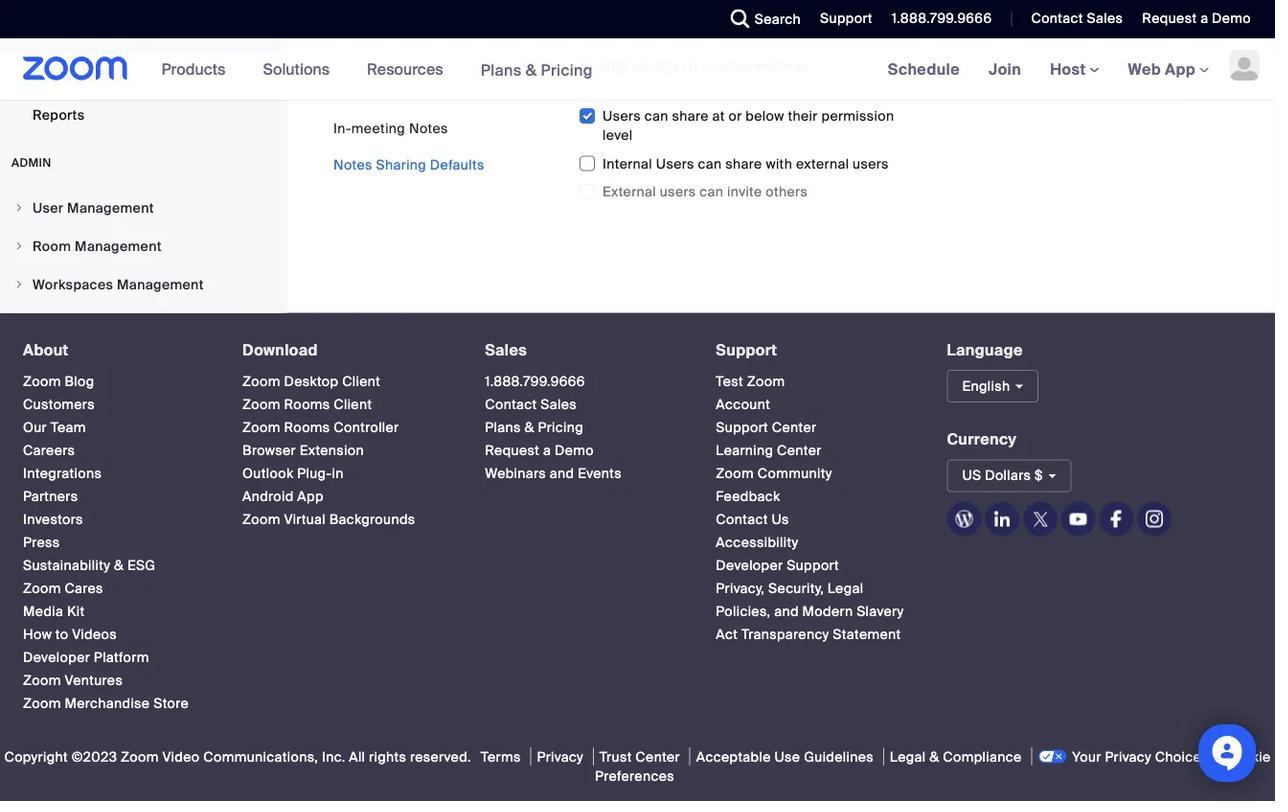 Task type: vqa. For each thing, say whether or not it's contained in the screenshot.
"GRID MODE, NOT SELECTED" image
no



Task type: describe. For each thing, give the bounding box(es) containing it.
products
[[162, 59, 226, 79]]

menu bar containing in-meeting notes
[[334, 119, 485, 174]]

all
[[349, 748, 366, 766]]

0 vertical spatial sales
[[1088, 10, 1124, 27]]

products button
[[162, 38, 234, 100]]

permission
[[822, 107, 895, 125]]

zoom desktop client zoom rooms client zoom rooms controller browser extension outlook plug-in android app zoom virtual backgrounds
[[243, 372, 416, 528]]

join link
[[975, 38, 1036, 100]]

management for user management
[[67, 199, 154, 217]]

meetings navigation
[[874, 38, 1276, 101]]

currency
[[948, 429, 1017, 450]]

personal menu menu
[[0, 0, 282, 136]]

meeting
[[352, 119, 406, 137]]

cares
[[65, 579, 103, 597]]

your privacy choices link
[[1032, 748, 1215, 766]]

us
[[963, 467, 982, 485]]

acceptable
[[697, 748, 771, 766]]

zoom rooms client link
[[243, 395, 372, 413]]

user management menu item
[[0, 190, 282, 227]]

contact us link
[[716, 510, 790, 528]]

developer support link
[[716, 556, 840, 574]]

learning center link
[[716, 441, 822, 459]]

rights
[[369, 748, 407, 766]]

transparency
[[742, 625, 830, 643]]

app inside zoom desktop client zoom rooms client zoom rooms controller browser extension outlook plug-in android app zoom virtual backgrounds
[[298, 487, 324, 505]]

browser extension link
[[243, 441, 364, 459]]

0 vertical spatial client
[[342, 372, 381, 390]]

at
[[713, 107, 726, 125]]

user
[[33, 199, 64, 217]]

your
[[1073, 748, 1102, 766]]

1.888.799.9666 button up schedule link
[[892, 10, 993, 27]]

feedback button
[[716, 487, 781, 505]]

1 privacy from the left
[[537, 748, 584, 766]]

esg
[[127, 556, 156, 574]]

to
[[55, 625, 69, 643]]

solutions
[[263, 59, 330, 79]]

media
[[23, 602, 64, 620]]

download link
[[243, 340, 318, 360]]

demo inside 1.888.799.9666 contact sales plans & pricing request a demo webinars and events
[[555, 441, 594, 459]]

admin
[[12, 156, 52, 170]]

partners link
[[23, 487, 78, 505]]

terms
[[481, 748, 521, 766]]

users inside users can share at or below their permission level
[[603, 107, 641, 125]]

investors link
[[23, 510, 83, 528]]

workspaces management menu item
[[0, 267, 282, 303]]

0 vertical spatial request
[[1143, 10, 1198, 27]]

plug-
[[297, 464, 332, 482]]

developer inside test zoom account support center learning center zoom community feedback contact us accessibility developer support privacy, security, legal policies, and modern slavery act transparency statement
[[716, 556, 784, 574]]

videos
[[72, 625, 117, 643]]

can for users
[[698, 155, 722, 172]]

kit
[[67, 602, 85, 620]]

2 horizontal spatial contact
[[1032, 10, 1084, 27]]

in-meeting notes link
[[334, 119, 448, 137]]

trust center
[[600, 748, 681, 766]]

developer inside zoom blog customers our team careers integrations partners investors press sustainability & esg zoom cares media kit how to videos developer platform zoom ventures zoom merchandise store
[[23, 648, 90, 666]]

banner containing products
[[0, 38, 1276, 101]]

account link
[[716, 395, 771, 413]]

trust center link
[[593, 748, 686, 766]]

and inside test zoom account support center learning center zoom community feedback contact us accessibility developer support privacy, security, legal policies, and modern slavery act transparency statement
[[775, 602, 799, 620]]

reserved.
[[410, 748, 472, 766]]

resources
[[367, 59, 444, 79]]

management for workspaces management
[[117, 276, 204, 294]]

integrations
[[23, 464, 102, 482]]

act
[[716, 625, 738, 643]]

webinars
[[485, 464, 547, 482]]

guidelines
[[804, 748, 874, 766]]

us
[[772, 510, 790, 528]]

communications,
[[203, 748, 318, 766]]

can for users
[[700, 183, 724, 201]]

users can share at or below their permission level
[[603, 107, 895, 144]]

room
[[33, 238, 71, 255]]

product information navigation
[[147, 38, 608, 101]]

careers link
[[23, 441, 75, 459]]

accessibility
[[716, 533, 799, 551]]

how
[[23, 625, 52, 643]]

in
[[332, 464, 344, 482]]

request a demo
[[1143, 10, 1252, 27]]

contact inside test zoom account support center learning center zoom community feedback contact us accessibility developer support privacy, security, legal policies, and modern slavery act transparency statement
[[716, 510, 769, 528]]

sharing
[[702, 57, 752, 75]]

store
[[154, 694, 189, 712]]

desktop
[[284, 372, 339, 390]]

media kit link
[[23, 602, 85, 620]]

0 vertical spatial a
[[1201, 10, 1209, 27]]

1 vertical spatial legal
[[890, 748, 927, 766]]

1 horizontal spatial users
[[853, 155, 890, 172]]

privacy,
[[716, 579, 765, 597]]

reports
[[33, 106, 85, 124]]

1 horizontal spatial share
[[726, 155, 763, 172]]

copyright
[[4, 748, 68, 766]]

web app
[[1129, 59, 1196, 79]]

sales inside 1.888.799.9666 contact sales plans & pricing request a demo webinars and events
[[541, 395, 577, 413]]

test zoom link
[[716, 372, 786, 390]]

internal
[[603, 155, 653, 172]]

blog
[[65, 372, 94, 390]]

copyright ©2023 zoom video communications, inc. all rights reserved. terms
[[4, 748, 521, 766]]

1 horizontal spatial demo
[[1213, 10, 1252, 27]]

preferences
[[595, 767, 675, 785]]

test
[[716, 372, 744, 390]]

modern
[[803, 602, 854, 620]]

schedule
[[888, 59, 961, 79]]

1.888.799.9666 for 1.888.799.9666
[[892, 10, 993, 27]]

plans inside product information navigation
[[481, 60, 522, 80]]

right image for workspaces management
[[13, 279, 25, 291]]

cookie
[[1226, 748, 1272, 766]]

0 vertical spatial notes
[[409, 119, 448, 137]]

& inside product information navigation
[[526, 60, 537, 80]]

contact inside 1.888.799.9666 contact sales plans & pricing request a demo webinars and events
[[485, 395, 537, 413]]

workspaces management
[[33, 276, 204, 294]]

virtual
[[284, 510, 326, 528]]

plans inside 1.888.799.9666 contact sales plans & pricing request a demo webinars and events
[[485, 418, 521, 436]]

defaults
[[430, 156, 485, 174]]

us dollars $
[[963, 467, 1044, 485]]

merchandise
[[65, 694, 150, 712]]



Task type: locate. For each thing, give the bounding box(es) containing it.
1 horizontal spatial sales
[[541, 395, 577, 413]]

about
[[23, 340, 69, 360]]

and up transparency
[[775, 602, 799, 620]]

0 horizontal spatial request
[[485, 441, 540, 459]]

1.888.799.9666
[[892, 10, 993, 27], [485, 372, 586, 390]]

cookie preferences link
[[595, 748, 1272, 785]]

and inside 1.888.799.9666 contact sales plans & pricing request a demo webinars and events
[[550, 464, 575, 482]]

2 privacy from the left
[[1106, 748, 1152, 766]]

1.888.799.9666 contact sales plans & pricing request a demo webinars and events
[[485, 372, 622, 482]]

share
[[672, 107, 709, 125], [726, 155, 763, 172]]

terms link
[[475, 748, 527, 766]]

rooms down the desktop
[[284, 395, 330, 413]]

notes up notes sharing defaults link
[[409, 119, 448, 137]]

0 horizontal spatial sales
[[485, 340, 528, 360]]

2 rooms from the top
[[284, 418, 330, 436]]

1.888.799.9666 button up "schedule"
[[878, 0, 997, 38]]

pricing inside 1.888.799.9666 contact sales plans & pricing request a demo webinars and events
[[538, 418, 584, 436]]

right image left workspaces
[[13, 279, 25, 291]]

1 vertical spatial rooms
[[284, 418, 330, 436]]

1 horizontal spatial app
[[1166, 59, 1196, 79]]

1 horizontal spatial developer
[[716, 556, 784, 574]]

careers
[[23, 441, 75, 459]]

0 horizontal spatial demo
[[555, 441, 594, 459]]

notes down in-
[[334, 156, 373, 174]]

0 vertical spatial share
[[672, 107, 709, 125]]

account
[[716, 395, 771, 413]]

right image inside room management menu item
[[13, 241, 25, 252]]

demo up profile picture
[[1213, 10, 1252, 27]]

1.888.799.9666 button
[[878, 0, 997, 38], [892, 10, 993, 27]]

legal up the modern on the right bottom of the page
[[828, 579, 864, 597]]

legal right guidelines
[[890, 748, 927, 766]]

1 vertical spatial pricing
[[538, 418, 584, 436]]

0 horizontal spatial users
[[603, 107, 641, 125]]

0 horizontal spatial share
[[672, 107, 709, 125]]

1 vertical spatial request
[[485, 441, 540, 459]]

0 vertical spatial plans
[[481, 60, 522, 80]]

sales link
[[485, 340, 528, 360]]

demo up webinars and events link
[[555, 441, 594, 459]]

0 vertical spatial legal
[[828, 579, 864, 597]]

zoom blog link
[[23, 372, 94, 390]]

0 vertical spatial rooms
[[284, 395, 330, 413]]

1 horizontal spatial notes
[[409, 119, 448, 137]]

0 vertical spatial pricing
[[541, 60, 593, 80]]

center up learning center link
[[773, 418, 817, 436]]

zoom community link
[[716, 464, 833, 482]]

1 vertical spatial right image
[[13, 279, 25, 291]]

or
[[729, 107, 743, 125]]

privacy
[[537, 748, 584, 766], [1106, 748, 1152, 766]]

solutions button
[[263, 38, 338, 100]]

1 horizontal spatial and
[[775, 602, 799, 620]]

controller
[[334, 418, 399, 436]]

others
[[766, 183, 808, 201]]

0 horizontal spatial contact
[[485, 395, 537, 413]]

sales down the 1.888.799.9666 link
[[541, 395, 577, 413]]

& left default
[[526, 60, 537, 80]]

sales up the host dropdown button
[[1088, 10, 1124, 27]]

pricing inside product information navigation
[[541, 60, 593, 80]]

android app link
[[243, 487, 324, 505]]

sharing
[[376, 156, 427, 174]]

support down account link
[[716, 418, 769, 436]]

choices
[[1156, 748, 1210, 766]]

app right web
[[1166, 59, 1196, 79]]

0 horizontal spatial and
[[550, 464, 575, 482]]

customers link
[[23, 395, 95, 413]]

0 vertical spatial right image
[[13, 241, 25, 252]]

rooms down zoom rooms client link
[[284, 418, 330, 436]]

1 horizontal spatial privacy
[[1106, 748, 1152, 766]]

0 vertical spatial and
[[550, 464, 575, 482]]

scheduler
[[33, 66, 100, 84]]

2 vertical spatial can
[[700, 183, 724, 201]]

level
[[603, 126, 633, 144]]

us dollars $ button
[[948, 460, 1072, 492]]

center up community
[[778, 441, 822, 459]]

1.888.799.9666 down sales link
[[485, 372, 586, 390]]

test zoom account support center learning center zoom community feedback contact us accessibility developer support privacy, security, legal policies, and modern slavery act transparency statement
[[716, 372, 904, 643]]

1 vertical spatial share
[[726, 155, 763, 172]]

can left invite
[[700, 183, 724, 201]]

support up security,
[[787, 556, 840, 574]]

legal & compliance link
[[884, 748, 1028, 766]]

0 vertical spatial center
[[773, 418, 817, 436]]

0 vertical spatial users
[[853, 155, 890, 172]]

1.888.799.9666 inside button
[[892, 10, 993, 27]]

zoom cares link
[[23, 579, 103, 597]]

2 vertical spatial management
[[117, 276, 204, 294]]

browser
[[243, 441, 296, 459]]

users up "external users can invite others"
[[657, 155, 695, 172]]

1 vertical spatial can
[[698, 155, 722, 172]]

2 vertical spatial sales
[[541, 395, 577, 413]]

host
[[1051, 59, 1091, 79]]

right image inside workspaces management menu item
[[13, 279, 25, 291]]

2 vertical spatial center
[[636, 748, 681, 766]]

plans up webinars
[[485, 418, 521, 436]]

legal & compliance
[[890, 748, 1022, 766]]

support
[[821, 10, 873, 27], [716, 340, 778, 360], [716, 418, 769, 436], [787, 556, 840, 574]]

0 vertical spatial app
[[1166, 59, 1196, 79]]

1 vertical spatial a
[[544, 441, 552, 459]]

0 vertical spatial contact
[[1032, 10, 1084, 27]]

events
[[578, 464, 622, 482]]

& inside 1.888.799.9666 contact sales plans & pricing request a demo webinars and events
[[525, 418, 535, 436]]

invite
[[728, 183, 763, 201]]

0 vertical spatial demo
[[1213, 10, 1252, 27]]

1 vertical spatial and
[[775, 602, 799, 620]]

1 vertical spatial client
[[334, 395, 372, 413]]

zoom merchandise store link
[[23, 694, 189, 712]]

default
[[580, 57, 629, 75]]

a up webinars and events link
[[544, 441, 552, 459]]

trust
[[600, 748, 632, 766]]

can down advanced
[[645, 107, 669, 125]]

developer down to
[[23, 648, 90, 666]]

app inside the meetings navigation
[[1166, 59, 1196, 79]]

zoom
[[23, 372, 61, 390], [243, 372, 281, 390], [748, 372, 786, 390], [243, 395, 281, 413], [243, 418, 281, 436], [716, 464, 755, 482], [243, 510, 281, 528], [23, 579, 61, 597], [23, 671, 61, 689], [23, 694, 61, 712], [121, 748, 159, 766]]

external
[[797, 155, 850, 172]]

0 horizontal spatial developer
[[23, 648, 90, 666]]

extension
[[300, 441, 364, 459]]

1 right image from the top
[[13, 241, 25, 252]]

0 vertical spatial management
[[67, 199, 154, 217]]

and left events at the bottom of the page
[[550, 464, 575, 482]]

0 horizontal spatial a
[[544, 441, 552, 459]]

can inside users can share at or below their permission level
[[645, 107, 669, 125]]

1 vertical spatial contact
[[485, 395, 537, 413]]

2 horizontal spatial sales
[[1088, 10, 1124, 27]]

contact up host at the right top of page
[[1032, 10, 1084, 27]]

1 vertical spatial developer
[[23, 648, 90, 666]]

menu item
[[0, 305, 282, 342]]

2 right image from the top
[[13, 279, 25, 291]]

1 vertical spatial plans
[[485, 418, 521, 436]]

app down the plug-
[[298, 487, 324, 505]]

1 vertical spatial demo
[[555, 441, 594, 459]]

download
[[243, 340, 318, 360]]

plans right the resources dropdown button on the left of page
[[481, 60, 522, 80]]

1 vertical spatial center
[[778, 441, 822, 459]]

can up "external users can invite others"
[[698, 155, 722, 172]]

request up web app dropdown button
[[1143, 10, 1198, 27]]

users up level
[[603, 107, 641, 125]]

0 horizontal spatial privacy
[[537, 748, 584, 766]]

privacy right your
[[1106, 748, 1152, 766]]

1 vertical spatial management
[[75, 238, 162, 255]]

menu bar
[[334, 119, 485, 174]]

0 horizontal spatial users
[[660, 183, 697, 201]]

in-meeting notes
[[334, 119, 448, 137]]

privacy link
[[531, 748, 590, 766]]

1 vertical spatial app
[[298, 487, 324, 505]]

contact down the 1.888.799.9666 link
[[485, 395, 537, 413]]

learning
[[716, 441, 774, 459]]

1.888.799.9666 for 1.888.799.9666 contact sales plans & pricing request a demo webinars and events
[[485, 372, 586, 390]]

integrations link
[[23, 464, 102, 482]]

sales up the 1.888.799.9666 link
[[485, 340, 528, 360]]

english button
[[948, 370, 1039, 403]]

&
[[526, 60, 537, 80], [525, 418, 535, 436], [114, 556, 124, 574], [930, 748, 940, 766]]

users
[[853, 155, 890, 172], [660, 183, 697, 201]]

center up preferences
[[636, 748, 681, 766]]

2 vertical spatial contact
[[716, 510, 769, 528]]

profile picture image
[[1230, 50, 1261, 81]]

& inside zoom blog customers our team careers integrations partners investors press sustainability & esg zoom cares media kit how to videos developer platform zoom ventures zoom merchandise store
[[114, 556, 124, 574]]

share up invite
[[726, 155, 763, 172]]

advanced
[[632, 57, 698, 75]]

0 horizontal spatial legal
[[828, 579, 864, 597]]

privacy left "trust"
[[537, 748, 584, 766]]

right image left room
[[13, 241, 25, 252]]

press
[[23, 533, 60, 551]]

plans & pricing
[[481, 60, 593, 80]]

join
[[989, 59, 1022, 79]]

0 vertical spatial 1.888.799.9666
[[892, 10, 993, 27]]

1 horizontal spatial users
[[657, 155, 695, 172]]

developer down accessibility
[[716, 556, 784, 574]]

notes sharing defaults link
[[334, 156, 485, 174]]

request inside 1.888.799.9666 contact sales plans & pricing request a demo webinars and events
[[485, 441, 540, 459]]

1 horizontal spatial 1.888.799.9666
[[892, 10, 993, 27]]

external
[[603, 183, 657, 201]]

a
[[1201, 10, 1209, 27], [544, 441, 552, 459]]

management for room management
[[75, 238, 162, 255]]

management up room management
[[67, 199, 154, 217]]

search button
[[717, 0, 806, 38]]

1 rooms from the top
[[284, 395, 330, 413]]

0 vertical spatial developer
[[716, 556, 784, 574]]

share left the at
[[672, 107, 709, 125]]

1 vertical spatial sales
[[485, 340, 528, 360]]

press link
[[23, 533, 60, 551]]

pricing
[[541, 60, 593, 80], [538, 418, 584, 436]]

1 horizontal spatial legal
[[890, 748, 927, 766]]

support right search at the top
[[821, 10, 873, 27]]

contact
[[1032, 10, 1084, 27], [485, 395, 537, 413], [716, 510, 769, 528]]

sustainability & esg link
[[23, 556, 156, 574]]

1 vertical spatial notes
[[334, 156, 373, 174]]

banner
[[0, 38, 1276, 101]]

backgrounds
[[330, 510, 416, 528]]

right image
[[13, 203, 25, 214]]

management down room management menu item
[[117, 276, 204, 294]]

internal users can share with external users
[[603, 155, 890, 172]]

& left compliance
[[930, 748, 940, 766]]

admin menu menu
[[0, 190, 282, 420]]

zoom logo image
[[23, 57, 128, 81]]

privacy, security, legal policies, and modern slavery act transparency statement link
[[716, 579, 904, 643]]

settings
[[756, 57, 810, 75]]

1 vertical spatial users
[[657, 155, 695, 172]]

about link
[[23, 340, 69, 360]]

1 vertical spatial 1.888.799.9666
[[485, 372, 586, 390]]

inc.
[[322, 748, 346, 766]]

support up test zoom link in the right top of the page
[[716, 340, 778, 360]]

room management menu item
[[0, 228, 282, 265]]

sustainability
[[23, 556, 110, 574]]

share inside users can share at or below their permission level
[[672, 107, 709, 125]]

1 horizontal spatial a
[[1201, 10, 1209, 27]]

1.888.799.9666 up schedule link
[[892, 10, 993, 27]]

legal inside test zoom account support center learning center zoom community feedback contact us accessibility developer support privacy, security, legal policies, and modern slavery act transparency statement
[[828, 579, 864, 597]]

english
[[963, 377, 1011, 395]]

team
[[51, 418, 86, 436]]

1 horizontal spatial request
[[1143, 10, 1198, 27]]

1.888.799.9666 inside 1.888.799.9666 contact sales plans & pricing request a demo webinars and events
[[485, 372, 586, 390]]

android
[[243, 487, 294, 505]]

& down the 1.888.799.9666 link
[[525, 418, 535, 436]]

1 vertical spatial users
[[660, 183, 697, 201]]

a inside 1.888.799.9666 contact sales plans & pricing request a demo webinars and events
[[544, 441, 552, 459]]

policies,
[[716, 602, 771, 620]]

reports link
[[0, 96, 282, 134]]

right image for room management
[[13, 241, 25, 252]]

our team link
[[23, 418, 86, 436]]

request
[[1143, 10, 1198, 27], [485, 441, 540, 459]]

request up webinars
[[485, 441, 540, 459]]

0 vertical spatial users
[[603, 107, 641, 125]]

contact down the feedback
[[716, 510, 769, 528]]

zoom desktop client link
[[243, 372, 381, 390]]

& left esg
[[114, 556, 124, 574]]

management up the workspaces management
[[75, 238, 162, 255]]

legal
[[828, 579, 864, 597], [890, 748, 927, 766]]

notes
[[409, 119, 448, 137], [334, 156, 373, 174]]

cookie preferences
[[595, 748, 1272, 785]]

customers
[[23, 395, 95, 413]]

right image
[[13, 241, 25, 252], [13, 279, 25, 291]]

0 vertical spatial can
[[645, 107, 669, 125]]

investors
[[23, 510, 83, 528]]

a up web app dropdown button
[[1201, 10, 1209, 27]]

1 horizontal spatial contact
[[716, 510, 769, 528]]

zoom ventures link
[[23, 671, 123, 689]]

0 horizontal spatial 1.888.799.9666
[[485, 372, 586, 390]]

0 horizontal spatial app
[[298, 487, 324, 505]]

0 horizontal spatial notes
[[334, 156, 373, 174]]



